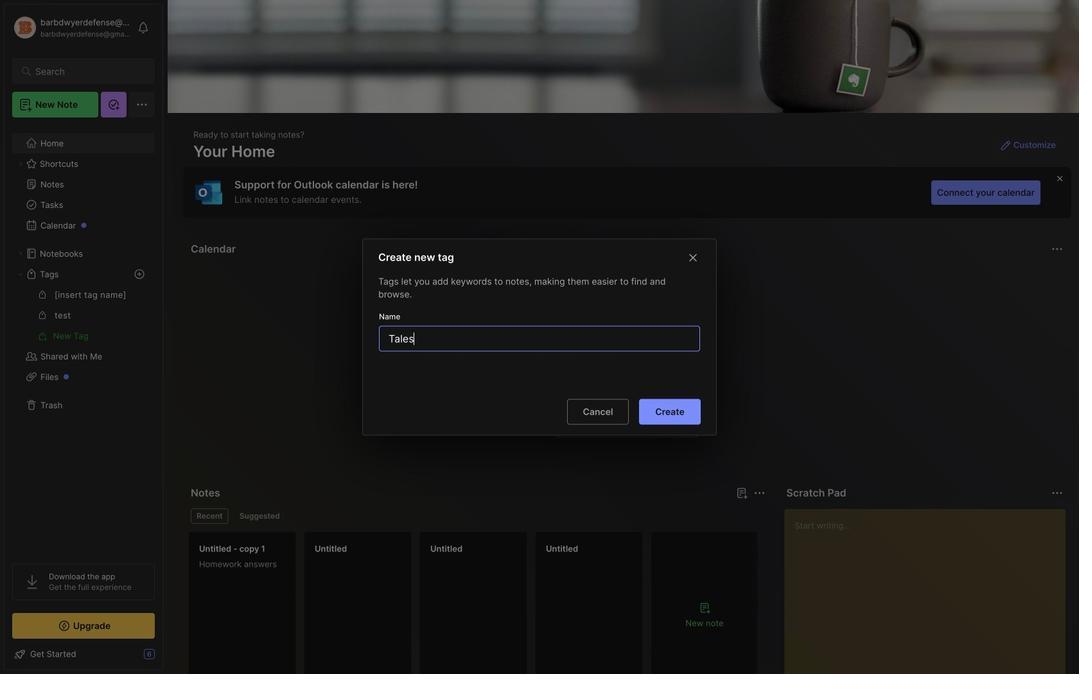 Task type: describe. For each thing, give the bounding box(es) containing it.
close image
[[685, 250, 701, 266]]

1 tab from the left
[[191, 509, 228, 524]]

Start writing… text field
[[795, 509, 1065, 674]]

2 tab from the left
[[234, 509, 286, 524]]

Search text field
[[35, 66, 138, 78]]

expand tags image
[[17, 270, 24, 278]]

main element
[[0, 0, 167, 674]]

expand notebooks image
[[17, 250, 24, 258]]

none search field inside main element
[[35, 64, 138, 79]]

group inside main element
[[12, 285, 154, 346]]



Task type: vqa. For each thing, say whether or not it's contained in the screenshot.
the bottommost More actions icon
no



Task type: locate. For each thing, give the bounding box(es) containing it.
Tag name text field
[[387, 327, 694, 351]]

tab
[[191, 509, 228, 524], [234, 509, 286, 524]]

tree inside main element
[[4, 125, 163, 552]]

None search field
[[35, 64, 138, 79]]

group
[[12, 285, 154, 346]]

1 horizontal spatial tab
[[234, 509, 286, 524]]

row group
[[188, 532, 766, 674]]

tree
[[4, 125, 163, 552]]

0 horizontal spatial tab
[[191, 509, 228, 524]]

tab list
[[191, 509, 763, 524]]



